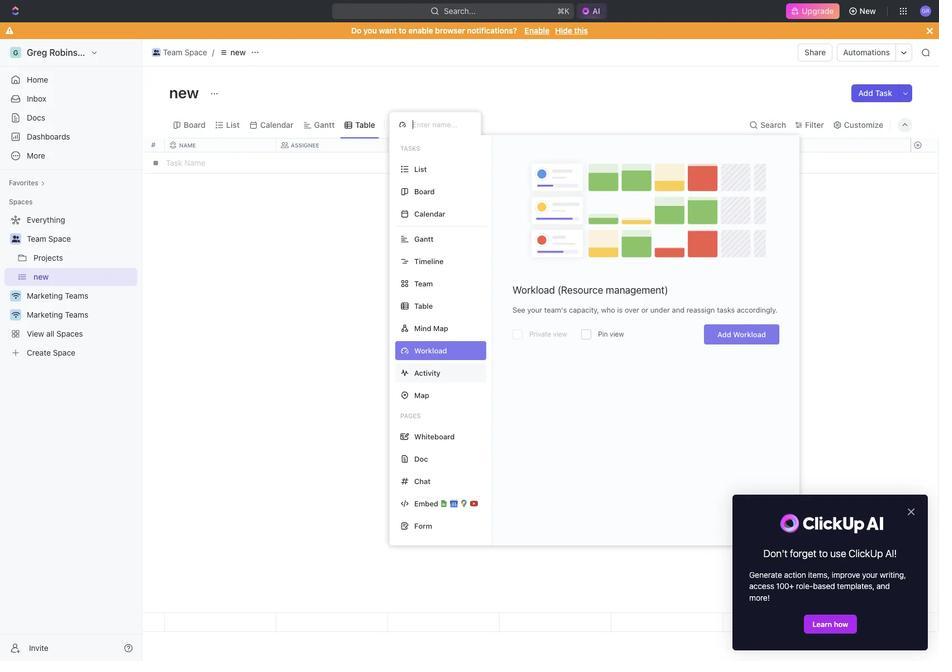 Task type: vqa. For each thing, say whether or not it's contained in the screenshot.
the leftmost CENTER
no



Task type: describe. For each thing, give the bounding box(es) containing it.
generate action items, improve your writing, access 100+ role-based templates, and more!
[[750, 570, 909, 603]]

forget
[[791, 548, 817, 560]]

to inside × dialog
[[820, 548, 828, 560]]

don't forget to use clickup ai!
[[764, 548, 898, 560]]

view
[[404, 120, 422, 129]]

favorites
[[9, 179, 38, 187]]

upgrade link
[[787, 3, 840, 19]]

1 vertical spatial board
[[415, 187, 435, 196]]

1 vertical spatial gantt
[[415, 234, 434, 243]]

board inside board link
[[184, 120, 206, 129]]

100+
[[777, 582, 795, 591]]

invite
[[29, 643, 48, 653]]

capacity,
[[569, 306, 600, 315]]

tasks
[[717, 306, 735, 315]]

docs link
[[4, 109, 137, 127]]

notifications?
[[467, 26, 517, 35]]

view for private view
[[553, 330, 568, 339]]

0 vertical spatial team space
[[163, 47, 207, 57]]

user group image inside team space link
[[153, 50, 160, 55]]

table link
[[353, 117, 375, 133]]

(resource
[[558, 284, 604, 296]]

⌘k
[[558, 6, 570, 16]]

do you want to enable browser notifications? enable hide this
[[351, 26, 588, 35]]

search button
[[746, 117, 790, 133]]

want
[[379, 26, 397, 35]]

over
[[625, 306, 640, 315]]

more!
[[750, 593, 770, 603]]

add workload
[[718, 330, 767, 339]]

1 horizontal spatial team space link
[[149, 46, 210, 59]]

role-
[[797, 582, 814, 591]]

1 vertical spatial calendar
[[415, 209, 446, 218]]

you
[[364, 26, 377, 35]]

list link
[[224, 117, 240, 133]]

hide
[[556, 26, 573, 35]]

calendar link
[[258, 117, 294, 133]]

mind map
[[415, 324, 449, 333]]

how
[[835, 620, 849, 629]]

upgrade
[[802, 6, 834, 16]]

your inside generate action items, improve your writing, access 100+ role-based templates, and more!
[[863, 570, 879, 580]]

reassign
[[687, 306, 716, 315]]

pages
[[401, 412, 421, 420]]

1 vertical spatial map
[[415, 391, 430, 400]]

new button
[[845, 2, 883, 20]]

board link
[[182, 117, 206, 133]]

0 vertical spatial workload
[[513, 284, 555, 296]]

writing,
[[881, 570, 907, 580]]

0 vertical spatial map
[[434, 324, 449, 333]]

new link
[[217, 46, 249, 59]]

learn how button
[[804, 615, 858, 634]]

learn
[[813, 620, 833, 629]]

doc
[[415, 455, 428, 463]]

do
[[351, 26, 362, 35]]

activity
[[415, 368, 441, 377]]

spaces
[[9, 198, 33, 206]]

private view
[[530, 330, 568, 339]]

favorites button
[[4, 177, 50, 190]]

press space to select this row. row
[[165, 613, 724, 632]]

tasks
[[401, 145, 421, 152]]

form
[[415, 522, 432, 530]]

dashboards
[[27, 132, 70, 141]]

private
[[530, 330, 552, 339]]

generate
[[750, 570, 783, 580]]

× button
[[907, 503, 916, 519]]

0 horizontal spatial and
[[672, 306, 685, 315]]

inbox link
[[4, 90, 137, 108]]

gantt link
[[312, 117, 335, 133]]

improve
[[832, 570, 861, 580]]

search...
[[444, 6, 476, 16]]

0 horizontal spatial new
[[169, 83, 202, 102]]

customize
[[845, 120, 884, 129]]

see your team's capacity, who is over or under and reassign tasks accordingly.
[[513, 306, 778, 315]]

add task button
[[852, 84, 900, 102]]

browser
[[435, 26, 465, 35]]

automations button
[[838, 44, 896, 61]]

management)
[[606, 284, 669, 296]]

task
[[876, 88, 893, 98]]

view button
[[389, 112, 426, 138]]

1 horizontal spatial list
[[415, 165, 427, 173]]

team's
[[545, 306, 567, 315]]

team inside sidebar navigation
[[27, 234, 46, 244]]

0 horizontal spatial team space link
[[27, 230, 135, 248]]

learn how
[[813, 620, 849, 629]]

is
[[618, 306, 623, 315]]

0 vertical spatial new
[[231, 47, 246, 57]]

enable
[[409, 26, 433, 35]]

user group image inside sidebar navigation
[[11, 236, 20, 242]]

0 vertical spatial table
[[356, 120, 375, 129]]

view button
[[389, 117, 426, 133]]

who
[[602, 306, 616, 315]]

add for add task
[[859, 88, 874, 98]]

1 vertical spatial workload
[[734, 330, 767, 339]]

view for pin view
[[610, 330, 624, 339]]

mind
[[415, 324, 432, 333]]

share button
[[798, 44, 833, 61]]



Task type: locate. For each thing, give the bounding box(es) containing it.
1 horizontal spatial board
[[415, 187, 435, 196]]

space inside sidebar navigation
[[48, 234, 71, 244]]

your
[[528, 306, 543, 315], [863, 570, 879, 580]]

2 view from the left
[[610, 330, 624, 339]]

1 horizontal spatial gantt
[[415, 234, 434, 243]]

don't
[[764, 548, 788, 560]]

calendar
[[260, 120, 294, 129], [415, 209, 446, 218]]

0 vertical spatial team space link
[[149, 46, 210, 59]]

team left / at the top left of the page
[[163, 47, 183, 57]]

whiteboard
[[415, 432, 455, 441]]

row group
[[911, 613, 939, 632]]

inbox
[[27, 94, 46, 103]]

and right under
[[672, 306, 685, 315]]

0 horizontal spatial team
[[27, 234, 46, 244]]

and down writing,
[[877, 582, 891, 591]]

team space left / at the top left of the page
[[163, 47, 207, 57]]

×
[[907, 503, 916, 519]]

1 vertical spatial user group image
[[11, 236, 20, 242]]

automations
[[844, 47, 891, 57]]

team
[[163, 47, 183, 57], [27, 234, 46, 244], [415, 279, 433, 288]]

team space down "spaces"
[[27, 234, 71, 244]]

customize button
[[830, 117, 887, 133]]

1 horizontal spatial add
[[859, 88, 874, 98]]

or
[[642, 306, 649, 315]]

0 horizontal spatial to
[[399, 26, 407, 35]]

view
[[553, 330, 568, 339], [610, 330, 624, 339]]

clickup
[[849, 548, 884, 560]]

new up board link
[[169, 83, 202, 102]]

× dialog
[[733, 495, 929, 651]]

0 horizontal spatial your
[[528, 306, 543, 315]]

home link
[[4, 71, 137, 89]]

1 vertical spatial team space link
[[27, 230, 135, 248]]

0 vertical spatial gantt
[[314, 120, 335, 129]]

to left use at the bottom
[[820, 548, 828, 560]]

see
[[513, 306, 526, 315]]

team space inside sidebar navigation
[[27, 234, 71, 244]]

gantt
[[314, 120, 335, 129], [415, 234, 434, 243]]

1 vertical spatial add
[[718, 330, 732, 339]]

space
[[185, 47, 207, 57], [48, 234, 71, 244]]

action
[[785, 570, 807, 580]]

# grid
[[142, 139, 940, 632]]

1 horizontal spatial workload
[[734, 330, 767, 339]]

row group inside "#" grid
[[911, 613, 939, 632]]

1 horizontal spatial map
[[434, 324, 449, 333]]

access
[[750, 582, 775, 591]]

0 horizontal spatial table
[[356, 120, 375, 129]]

team down timeline
[[415, 279, 433, 288]]

list
[[226, 120, 240, 129], [415, 165, 427, 173]]

0 vertical spatial team
[[163, 47, 183, 57]]

embed
[[415, 499, 439, 508]]

0 vertical spatial list
[[226, 120, 240, 129]]

map down activity in the left bottom of the page
[[415, 391, 430, 400]]

team down "spaces"
[[27, 234, 46, 244]]

home
[[27, 75, 48, 84]]

share
[[805, 47, 827, 57]]

add inside button
[[859, 88, 874, 98]]

gantt left table link
[[314, 120, 335, 129]]

1 view from the left
[[553, 330, 568, 339]]

list right board link
[[226, 120, 240, 129]]

1 horizontal spatial space
[[185, 47, 207, 57]]

items,
[[809, 570, 830, 580]]

0 vertical spatial calendar
[[260, 120, 294, 129]]

enable
[[525, 26, 550, 35]]

calendar up timeline
[[415, 209, 446, 218]]

board down tasks
[[415, 187, 435, 196]]

table up mind
[[415, 301, 433, 310]]

0 horizontal spatial add
[[718, 330, 732, 339]]

#
[[151, 141, 156, 149]]

0 vertical spatial add
[[859, 88, 874, 98]]

workload down the accordingly.
[[734, 330, 767, 339]]

/
[[212, 47, 215, 57]]

add task
[[859, 88, 893, 98]]

board left 'list' link
[[184, 120, 206, 129]]

1 horizontal spatial team
[[163, 47, 183, 57]]

use
[[831, 548, 847, 560]]

1 vertical spatial and
[[877, 582, 891, 591]]

0 horizontal spatial calendar
[[260, 120, 294, 129]]

dashboards link
[[4, 128, 137, 146]]

to
[[399, 26, 407, 35], [820, 548, 828, 560]]

1 vertical spatial to
[[820, 548, 828, 560]]

0 vertical spatial board
[[184, 120, 206, 129]]

1 horizontal spatial your
[[863, 570, 879, 580]]

calendar right 'list' link
[[260, 120, 294, 129]]

pin
[[598, 330, 608, 339]]

0 horizontal spatial space
[[48, 234, 71, 244]]

1 horizontal spatial new
[[231, 47, 246, 57]]

templates,
[[838, 582, 875, 591]]

0 vertical spatial space
[[185, 47, 207, 57]]

to right want
[[399, 26, 407, 35]]

1 vertical spatial table
[[415, 301, 433, 310]]

1 horizontal spatial view
[[610, 330, 624, 339]]

table
[[356, 120, 375, 129], [415, 301, 433, 310]]

1 horizontal spatial user group image
[[153, 50, 160, 55]]

docs
[[27, 113, 45, 122]]

under
[[651, 306, 670, 315]]

team space
[[163, 47, 207, 57], [27, 234, 71, 244]]

1 vertical spatial team space
[[27, 234, 71, 244]]

add
[[859, 88, 874, 98], [718, 330, 732, 339]]

add down tasks
[[718, 330, 732, 339]]

timeline
[[415, 257, 444, 266]]

workload up see
[[513, 284, 555, 296]]

this
[[575, 26, 588, 35]]

accordingly.
[[737, 306, 778, 315]]

1 vertical spatial team
[[27, 234, 46, 244]]

ai!
[[886, 548, 898, 560]]

0 horizontal spatial board
[[184, 120, 206, 129]]

user group image
[[153, 50, 160, 55], [11, 236, 20, 242]]

search
[[761, 120, 787, 129]]

0 horizontal spatial view
[[553, 330, 568, 339]]

0 horizontal spatial list
[[226, 120, 240, 129]]

1 vertical spatial new
[[169, 83, 202, 102]]

1 vertical spatial your
[[863, 570, 879, 580]]

new right / at the top left of the page
[[231, 47, 246, 57]]

map
[[434, 324, 449, 333], [415, 391, 430, 400]]

2 horizontal spatial team
[[415, 279, 433, 288]]

chat
[[415, 477, 431, 486]]

workload
[[513, 284, 555, 296], [734, 330, 767, 339]]

based
[[814, 582, 836, 591]]

view right the private
[[553, 330, 568, 339]]

0 vertical spatial and
[[672, 306, 685, 315]]

new
[[231, 47, 246, 57], [169, 83, 202, 102]]

0 horizontal spatial team space
[[27, 234, 71, 244]]

0 horizontal spatial gantt
[[314, 120, 335, 129]]

1 vertical spatial list
[[415, 165, 427, 173]]

gantt up timeline
[[415, 234, 434, 243]]

row
[[165, 139, 724, 153]]

0 horizontal spatial workload
[[513, 284, 555, 296]]

add for add workload
[[718, 330, 732, 339]]

1 horizontal spatial team space
[[163, 47, 207, 57]]

table right 'gantt' link
[[356, 120, 375, 129]]

0 horizontal spatial map
[[415, 391, 430, 400]]

sidebar navigation
[[0, 39, 142, 661]]

board
[[184, 120, 206, 129], [415, 187, 435, 196]]

view right pin
[[610, 330, 624, 339]]

your right see
[[528, 306, 543, 315]]

0 horizontal spatial user group image
[[11, 236, 20, 242]]

Task Name text field
[[166, 153, 939, 173]]

add left task
[[859, 88, 874, 98]]

2 vertical spatial team
[[415, 279, 433, 288]]

1 vertical spatial space
[[48, 234, 71, 244]]

0 vertical spatial user group image
[[153, 50, 160, 55]]

0 vertical spatial to
[[399, 26, 407, 35]]

Enter name... field
[[412, 120, 472, 130]]

list down tasks
[[415, 165, 427, 173]]

1 horizontal spatial to
[[820, 548, 828, 560]]

workload (resource management)
[[513, 284, 669, 296]]

1 horizontal spatial calendar
[[415, 209, 446, 218]]

your up templates,
[[863, 570, 879, 580]]

and inside generate action items, improve your writing, access 100+ role-based templates, and more!
[[877, 582, 891, 591]]

new
[[860, 6, 877, 16]]

map right mind
[[434, 324, 449, 333]]

1 horizontal spatial table
[[415, 301, 433, 310]]

0 vertical spatial your
[[528, 306, 543, 315]]

1 horizontal spatial and
[[877, 582, 891, 591]]



